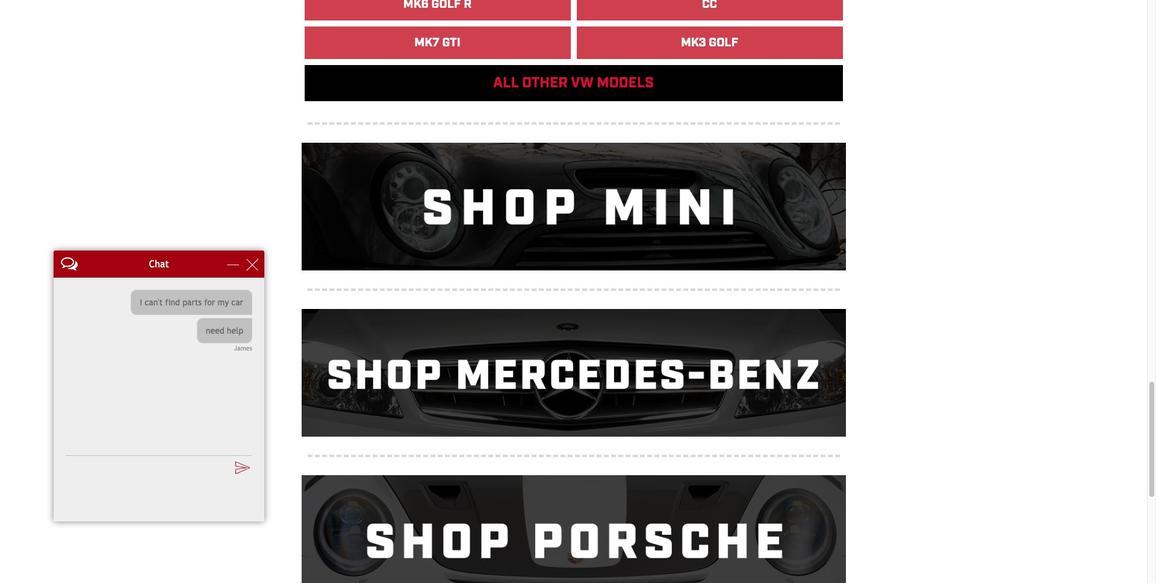 Task type: describe. For each thing, give the bounding box(es) containing it.
mk7
[[415, 35, 440, 51]]

mk3 golf
[[681, 35, 739, 51]]

mk3 golf link
[[578, 27, 843, 59]]

vw
[[571, 74, 594, 93]]

all other vw models link
[[305, 66, 843, 101]]

mk7 gti
[[415, 35, 461, 51]]

gti
[[443, 35, 461, 51]]

mk3
[[681, 35, 707, 51]]



Task type: locate. For each thing, give the bounding box(es) containing it.
other
[[522, 74, 568, 93]]

all other vw models
[[494, 74, 654, 93]]

mk7 gti link
[[305, 27, 570, 59]]

golf
[[709, 35, 739, 51]]

all
[[494, 74, 519, 93]]

models
[[597, 74, 654, 93]]



Task type: vqa. For each thing, say whether or not it's contained in the screenshot.
START CHATTING! Link
no



